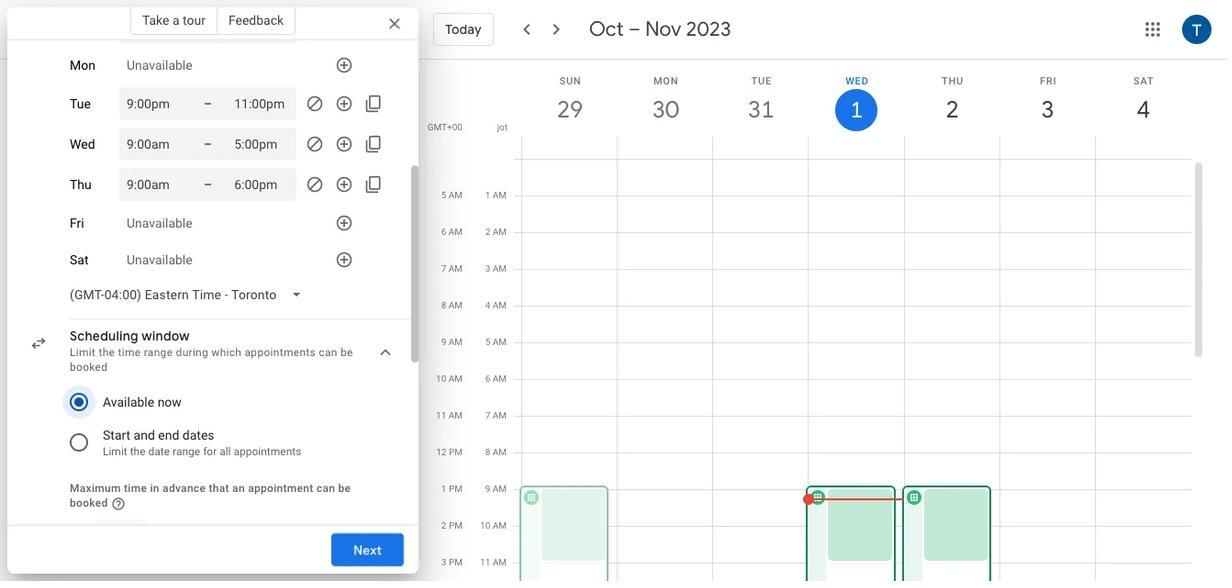Task type: locate. For each thing, give the bounding box(es) containing it.
thu left start time on thursdays text field
[[70, 177, 92, 192]]

available now
[[103, 395, 182, 410]]

1 am
[[485, 190, 507, 200]]

1 horizontal spatial thu
[[942, 75, 964, 87]]

1 horizontal spatial 5
[[485, 337, 491, 347]]

wed
[[846, 75, 869, 87], [70, 137, 95, 152]]

0 horizontal spatial tue
[[70, 96, 91, 111]]

5 am down 4 am
[[485, 337, 507, 347]]

appointment
[[248, 482, 314, 495]]

the inside start and end dates limit the date range for all appointments
[[130, 445, 146, 458]]

1 unavailable from the top
[[127, 58, 193, 73]]

take
[[142, 13, 169, 28]]

2 vertical spatial unavailable
[[127, 253, 193, 267]]

scheduling window limit the time range during which appointments can be booked
[[70, 328, 353, 374]]

limit down start
[[103, 445, 127, 458]]

1 vertical spatial 6 am
[[485, 374, 507, 384]]

7 am
[[441, 264, 463, 274], [485, 411, 507, 421]]

thu for thu
[[70, 177, 92, 192]]

1 vertical spatial sat
[[70, 253, 89, 267]]

0 vertical spatial be
[[341, 346, 353, 359]]

0 vertical spatial 10
[[436, 374, 447, 384]]

12
[[436, 447, 447, 457]]

6
[[441, 227, 447, 237], [485, 374, 491, 384]]

appointments right "which"
[[245, 346, 316, 359]]

during
[[176, 346, 209, 359]]

tue left start time on tuesdays text field
[[70, 96, 91, 111]]

the
[[99, 346, 115, 359], [130, 445, 146, 458]]

5 am
[[441, 190, 463, 200], [485, 337, 507, 347]]

window
[[142, 328, 190, 344]]

1 vertical spatial booked
[[70, 497, 108, 510]]

pm for 3 pm
[[449, 557, 463, 568]]

– for tue
[[204, 96, 212, 111]]

–
[[629, 17, 641, 42], [204, 19, 212, 34], [204, 96, 212, 111], [204, 137, 212, 152], [204, 177, 212, 192]]

1 horizontal spatial 10
[[480, 521, 491, 531]]

3 column header
[[1000, 60, 1096, 159]]

1 horizontal spatial 3
[[485, 264, 491, 274]]

0 vertical spatial unavailable
[[127, 58, 193, 73]]

2 pm
[[442, 521, 463, 531]]

3 unavailable from the top
[[127, 253, 193, 267]]

can
[[319, 346, 338, 359], [317, 482, 335, 495]]

1 vertical spatial 9 am
[[485, 484, 507, 494]]

31
[[747, 95, 774, 125]]

1 horizontal spatial 11
[[480, 557, 491, 568]]

1 vertical spatial 11 am
[[480, 557, 507, 568]]

0 vertical spatial 2
[[945, 95, 958, 125]]

mon for mon 30
[[654, 75, 679, 87]]

0 vertical spatial wed
[[846, 75, 869, 87]]

and
[[134, 428, 155, 443]]

the inside scheduling window limit the time range during which appointments can be booked
[[99, 346, 115, 359]]

0 vertical spatial 7 am
[[441, 264, 463, 274]]

sat 4
[[1134, 75, 1155, 125]]

now
[[158, 395, 182, 410]]

sat up scheduling
[[70, 253, 89, 267]]

1 vertical spatial limit
[[103, 445, 127, 458]]

days
[[153, 528, 180, 543]]

11 am up 12 pm
[[436, 411, 463, 421]]

tue up 31
[[752, 75, 772, 87]]

0 vertical spatial fri
[[1040, 75, 1057, 87]]

5
[[441, 190, 447, 200], [485, 337, 491, 347]]

1 vertical spatial 1
[[485, 190, 491, 200]]

thu up thursday, 2 november element
[[942, 75, 964, 87]]

next button
[[331, 528, 404, 572]]

range down window
[[144, 346, 173, 359]]

3 for pm
[[442, 557, 447, 568]]

11 up 12
[[436, 411, 447, 421]]

wed inside 1 column header
[[846, 75, 869, 87]]

1 horizontal spatial fri
[[1040, 75, 1057, 87]]

oct
[[589, 17, 624, 42]]

3 inside fri 3
[[1041, 95, 1054, 125]]

1 vertical spatial 8 am
[[485, 447, 507, 457]]

6 down 4 am
[[485, 374, 491, 384]]

wed up wednesday, 1 november, today element
[[846, 75, 869, 87]]

mon 30
[[652, 75, 679, 125]]

1
[[850, 96, 862, 125], [485, 190, 491, 200], [442, 484, 447, 494]]

– left end time on thursdays text box
[[204, 177, 212, 192]]

0 vertical spatial 11 am
[[436, 411, 463, 421]]

10
[[436, 374, 447, 384], [480, 521, 491, 531]]

limit
[[70, 346, 96, 359], [103, 445, 127, 458]]

2 booked from the top
[[70, 497, 108, 510]]

4
[[1136, 95, 1150, 125], [485, 300, 491, 310]]

fri 3
[[1040, 75, 1057, 125]]

thu
[[942, 75, 964, 87], [70, 177, 92, 192]]

6 am
[[441, 227, 463, 237], [485, 374, 507, 384]]

1 vertical spatial 4
[[485, 300, 491, 310]]

1 horizontal spatial 9
[[485, 484, 491, 494]]

1 pm from the top
[[449, 447, 463, 457]]

today
[[445, 21, 482, 38]]

appointments inside start and end dates limit the date range for all appointments
[[234, 445, 302, 458]]

8 left 4 am
[[441, 300, 447, 310]]

2
[[945, 95, 958, 125], [485, 227, 491, 237], [442, 521, 447, 531]]

4 pm from the top
[[449, 557, 463, 568]]

1 horizontal spatial mon
[[654, 75, 679, 87]]

0 vertical spatial appointments
[[245, 346, 316, 359]]

0 vertical spatial 5
[[441, 190, 447, 200]]

10 am up 12 pm
[[436, 374, 463, 384]]

11 right 3 pm
[[480, 557, 491, 568]]

1 vertical spatial mon
[[654, 75, 679, 87]]

5 down 4 am
[[485, 337, 491, 347]]

1 booked from the top
[[70, 361, 108, 374]]

start
[[103, 428, 131, 443]]

1 vertical spatial fri
[[70, 216, 84, 231]]

mon for mon
[[70, 58, 95, 73]]

time left in at the bottom left
[[124, 482, 147, 495]]

for
[[203, 445, 217, 458]]

0 vertical spatial 9
[[441, 337, 447, 347]]

0 horizontal spatial fri
[[70, 216, 84, 231]]

1 horizontal spatial 5 am
[[485, 337, 507, 347]]

0 horizontal spatial 7 am
[[441, 264, 463, 274]]

0 vertical spatial 11
[[436, 411, 447, 421]]

0 horizontal spatial 8
[[441, 300, 447, 310]]

option group
[[62, 382, 378, 463]]

sat up saturday, 4 november element
[[1134, 75, 1155, 87]]

pm up 2 pm
[[449, 484, 463, 494]]

unavailable for fri
[[127, 216, 193, 231]]

grid containing 29
[[426, 60, 1207, 581]]

option group containing available now
[[62, 382, 378, 463]]

0 vertical spatial time
[[118, 346, 141, 359]]

1 vertical spatial tue
[[70, 96, 91, 111]]

1 horizontal spatial 2
[[485, 227, 491, 237]]

0 vertical spatial mon
[[70, 58, 95, 73]]

0 horizontal spatial 8 am
[[441, 300, 463, 310]]

8 am left 4 am
[[441, 300, 463, 310]]

4 column header
[[1095, 60, 1192, 159]]

fri for fri 3
[[1040, 75, 1057, 87]]

1 for am
[[485, 190, 491, 200]]

6 am down 4 am
[[485, 374, 507, 384]]

0 vertical spatial limit
[[70, 346, 96, 359]]

Start time on Thursdays text field
[[127, 174, 182, 196]]

8 am
[[441, 300, 463, 310], [485, 447, 507, 457]]

0 horizontal spatial 7
[[441, 264, 447, 274]]

pm up 3 pm
[[449, 521, 463, 531]]

tue inside tue 31
[[752, 75, 772, 87]]

appointments
[[245, 346, 316, 359], [234, 445, 302, 458]]

Maximum days in advance that an appointment can be booked number field
[[104, 519, 139, 552]]

fri for fri
[[70, 216, 84, 231]]

1 vertical spatial unavailable
[[127, 216, 193, 231]]

11
[[436, 411, 447, 421], [480, 557, 491, 568]]

appointments inside scheduling window limit the time range during which appointments can be booked
[[245, 346, 316, 359]]

10 right 2 pm
[[480, 521, 491, 531]]

mon inside mon 30
[[654, 75, 679, 87]]

unavailable for sat
[[127, 253, 193, 267]]

am
[[449, 190, 463, 200], [493, 190, 507, 200], [449, 227, 463, 237], [493, 227, 507, 237], [449, 264, 463, 274], [493, 264, 507, 274], [449, 300, 463, 310], [493, 300, 507, 310], [449, 337, 463, 347], [493, 337, 507, 347], [449, 374, 463, 384], [493, 374, 507, 384], [449, 411, 463, 421], [493, 411, 507, 421], [493, 447, 507, 457], [493, 484, 507, 494], [493, 521, 507, 531], [493, 557, 507, 568]]

0 horizontal spatial 1
[[442, 484, 447, 494]]

2 vertical spatial 1
[[442, 484, 447, 494]]

1 horizontal spatial 4
[[1136, 95, 1150, 125]]

1 pm
[[442, 484, 463, 494]]

1 vertical spatial 2
[[485, 227, 491, 237]]

limit down scheduling
[[70, 346, 96, 359]]

booked down maximum
[[70, 497, 108, 510]]

cell
[[520, 159, 618, 581], [618, 159, 714, 581], [714, 159, 809, 581], [803, 159, 905, 581], [902, 159, 1001, 581], [1001, 159, 1096, 581], [1096, 159, 1192, 581]]

monday, 30 october element
[[645, 89, 687, 131]]

0 vertical spatial 6
[[441, 227, 447, 237]]

pm
[[449, 447, 463, 457], [449, 484, 463, 494], [449, 521, 463, 531], [449, 557, 463, 568]]

end
[[158, 428, 179, 443]]

2 vertical spatial 3
[[442, 557, 447, 568]]

0 horizontal spatial 10
[[436, 374, 447, 384]]

0 horizontal spatial 11
[[436, 411, 447, 421]]

time inside scheduling window limit the time range during which appointments can be booked
[[118, 346, 141, 359]]

0 horizontal spatial 4
[[485, 300, 491, 310]]

2 for am
[[485, 227, 491, 237]]

1 horizontal spatial limit
[[103, 445, 127, 458]]

sat inside 4 column header
[[1134, 75, 1155, 87]]

take a tour button
[[130, 6, 218, 35]]

0 vertical spatial tue
[[752, 75, 772, 87]]

0 horizontal spatial 2
[[442, 521, 447, 531]]

1 inside wed 1
[[850, 96, 862, 125]]

wed left start time on wednesdays 'text box'
[[70, 137, 95, 152]]

29 column header
[[522, 60, 618, 159]]

0 horizontal spatial 10 am
[[436, 374, 463, 384]]

1 vertical spatial 11
[[480, 557, 491, 568]]

nov
[[646, 17, 682, 42]]

grid
[[426, 60, 1207, 581]]

0 horizontal spatial 9
[[441, 337, 447, 347]]

sat for sat 4
[[1134, 75, 1155, 87]]

5 left 1 am on the left top
[[441, 190, 447, 200]]

0 vertical spatial range
[[144, 346, 173, 359]]

booked down scheduling
[[70, 361, 108, 374]]

7 cell from the left
[[1096, 159, 1192, 581]]

row
[[514, 159, 1192, 581]]

range down dates
[[173, 445, 200, 458]]

0 vertical spatial 4
[[1136, 95, 1150, 125]]

the down scheduling
[[99, 346, 115, 359]]

mon
[[70, 58, 95, 73], [654, 75, 679, 87]]

time inside maximum time in advance that an appointment can be booked
[[124, 482, 147, 495]]

5 am left 1 am on the left top
[[441, 190, 463, 200]]

0 vertical spatial sat
[[1134, 75, 1155, 87]]

in
[[150, 482, 160, 495]]

– left end time on tuesdays text field at the left top
[[204, 96, 212, 111]]

wed for wed
[[70, 137, 95, 152]]

3 cell from the left
[[714, 159, 809, 581]]

6 am left 2 am
[[441, 227, 463, 237]]

12 pm
[[436, 447, 463, 457]]

1 vertical spatial appointments
[[234, 445, 302, 458]]

0 horizontal spatial thu
[[70, 177, 92, 192]]

0 horizontal spatial 5
[[441, 190, 447, 200]]

2 unavailable from the top
[[127, 216, 193, 231]]

0 horizontal spatial 9 am
[[441, 337, 463, 347]]

fri
[[1040, 75, 1057, 87], [70, 216, 84, 231]]

0 vertical spatial 3
[[1041, 95, 1054, 125]]

pm down 2 pm
[[449, 557, 463, 568]]

1 vertical spatial wed
[[70, 137, 95, 152]]

1 horizontal spatial 7 am
[[485, 411, 507, 421]]

None field
[[62, 278, 317, 311]]

3
[[1041, 95, 1054, 125], [485, 264, 491, 274], [442, 557, 447, 568]]

time down scheduling
[[118, 346, 141, 359]]

1 horizontal spatial wed
[[846, 75, 869, 87]]

booked
[[70, 361, 108, 374], [70, 497, 108, 510]]

be inside maximum time in advance that an appointment can be booked
[[338, 482, 351, 495]]

tuesday, 31 october element
[[741, 89, 783, 131]]

11 am
[[436, 411, 463, 421], [480, 557, 507, 568]]

6 left 2 am
[[441, 227, 447, 237]]

1 vertical spatial 5
[[485, 337, 491, 347]]

6 cell from the left
[[1001, 159, 1096, 581]]

0 horizontal spatial 3
[[442, 557, 447, 568]]

9
[[441, 337, 447, 347], [485, 484, 491, 494]]

start and end dates limit the date range for all appointments
[[103, 428, 302, 458]]

9 am
[[441, 337, 463, 347], [485, 484, 507, 494]]

End time on Thursdays text field
[[234, 174, 289, 196]]

tue for tue
[[70, 96, 91, 111]]

2 horizontal spatial 2
[[945, 95, 958, 125]]

10 up 12
[[436, 374, 447, 384]]

– left end time on wednesdays text field
[[204, 137, 212, 152]]

0 horizontal spatial limit
[[70, 346, 96, 359]]

fri inside 3 column header
[[1040, 75, 1057, 87]]

tue
[[752, 75, 772, 87], [70, 96, 91, 111]]

appointments up appointment
[[234, 445, 302, 458]]

time
[[118, 346, 141, 359], [124, 482, 147, 495]]

limit inside scheduling window limit the time range during which appointments can be booked
[[70, 346, 96, 359]]

all
[[220, 445, 231, 458]]

can inside maximum time in advance that an appointment can be booked
[[317, 482, 335, 495]]

8
[[441, 300, 447, 310], [485, 447, 491, 457]]

thu inside the 2 column header
[[942, 75, 964, 87]]

range
[[144, 346, 173, 359], [173, 445, 200, 458]]

today button
[[433, 7, 494, 51]]

0 vertical spatial 1
[[850, 96, 862, 125]]

scheduling
[[70, 328, 138, 344]]

7
[[441, 264, 447, 274], [485, 411, 491, 421]]

11 am right 3 pm
[[480, 557, 507, 568]]

End time on Wednesdays text field
[[234, 133, 289, 155]]

1 horizontal spatial tue
[[752, 75, 772, 87]]

1 vertical spatial range
[[173, 445, 200, 458]]

Start time on Tuesdays text field
[[127, 93, 182, 115]]

1 horizontal spatial 7
[[485, 411, 491, 421]]

0 vertical spatial 10 am
[[436, 374, 463, 384]]

pm right 12
[[449, 447, 463, 457]]

8 am right 12 pm
[[485, 447, 507, 457]]

available
[[103, 395, 154, 410]]

1 horizontal spatial 8
[[485, 447, 491, 457]]

1 horizontal spatial sat
[[1134, 75, 1155, 87]]

2 horizontal spatial 3
[[1041, 95, 1054, 125]]

date
[[148, 445, 170, 458]]

2 pm from the top
[[449, 484, 463, 494]]

0 horizontal spatial 6
[[441, 227, 447, 237]]

2 vertical spatial 2
[[442, 521, 447, 531]]

1 horizontal spatial 1
[[485, 190, 491, 200]]

0 horizontal spatial mon
[[70, 58, 95, 73]]

8 right 12 pm
[[485, 447, 491, 457]]

which
[[212, 346, 242, 359]]

0 vertical spatial 8
[[441, 300, 447, 310]]

10 am
[[436, 374, 463, 384], [480, 521, 507, 531]]

advance
[[163, 482, 206, 495]]

10 am right 2 pm
[[480, 521, 507, 531]]

the down and
[[130, 445, 146, 458]]

1 vertical spatial can
[[317, 482, 335, 495]]

thu 2
[[942, 75, 964, 125]]

sat
[[1134, 75, 1155, 87], [70, 253, 89, 267]]

that
[[209, 482, 229, 495]]

0 horizontal spatial sat
[[70, 253, 89, 267]]

be
[[341, 346, 353, 359], [338, 482, 351, 495]]

tue 31
[[747, 75, 774, 125]]

unavailable
[[127, 58, 193, 73], [127, 216, 193, 231], [127, 253, 193, 267]]

0 vertical spatial 8 am
[[441, 300, 463, 310]]

3 pm from the top
[[449, 521, 463, 531]]

sat for sat
[[70, 253, 89, 267]]



Task type: describe. For each thing, give the bounding box(es) containing it.
pm for 12 pm
[[449, 447, 463, 457]]

3 pm
[[442, 557, 463, 568]]

2 cell from the left
[[618, 159, 714, 581]]

range inside scheduling window limit the time range during which appointments can be booked
[[144, 346, 173, 359]]

thursday, 2 november element
[[932, 89, 974, 131]]

0 horizontal spatial 11 am
[[436, 411, 463, 421]]

1 vertical spatial 5 am
[[485, 337, 507, 347]]

feedback button
[[218, 6, 296, 35]]

sunday, 29 october element
[[549, 89, 591, 131]]

1 horizontal spatial 9 am
[[485, 484, 507, 494]]

booked inside maximum time in advance that an appointment can be booked
[[70, 497, 108, 510]]

range inside start and end dates limit the date range for all appointments
[[173, 445, 200, 458]]

4 am
[[485, 300, 507, 310]]

friday, 3 november element
[[1027, 89, 1070, 131]]

– for thu
[[204, 177, 212, 192]]

31 column header
[[713, 60, 809, 159]]

wed 1
[[846, 75, 869, 125]]

4 cell from the left
[[803, 159, 905, 581]]

thu for thu 2
[[942, 75, 964, 87]]

oct – nov 2023
[[589, 17, 731, 42]]

gmt+00
[[428, 122, 463, 132]]

1 vertical spatial 7 am
[[485, 411, 507, 421]]

1 column header
[[809, 60, 905, 159]]

End time on Tuesdays text field
[[234, 93, 289, 115]]

tour
[[183, 13, 206, 28]]

1 for pm
[[442, 484, 447, 494]]

an
[[232, 482, 245, 495]]

3 am
[[485, 264, 507, 274]]

0 vertical spatial 7
[[441, 264, 447, 274]]

– right a
[[204, 19, 212, 34]]

2 am
[[485, 227, 507, 237]]

1 vertical spatial 10
[[480, 521, 491, 531]]

limit inside start and end dates limit the date range for all appointments
[[103, 445, 127, 458]]

29
[[556, 95, 582, 125]]

1 vertical spatial 8
[[485, 447, 491, 457]]

0 horizontal spatial 6 am
[[441, 227, 463, 237]]

2023
[[686, 17, 731, 42]]

– for wed
[[204, 137, 212, 152]]

unavailable for mon
[[127, 58, 193, 73]]

1 horizontal spatial 6
[[485, 374, 491, 384]]

take a tour
[[142, 13, 206, 28]]

wed for wed 1
[[846, 75, 869, 87]]

1 cell from the left
[[520, 159, 618, 581]]

feedback
[[229, 13, 284, 28]]

0 horizontal spatial 5 am
[[441, 190, 463, 200]]

a
[[173, 13, 180, 28]]

sun
[[560, 75, 582, 87]]

Start time on Wednesdays text field
[[127, 133, 182, 155]]

can inside scheduling window limit the time range during which appointments can be booked
[[319, 346, 338, 359]]

pm for 2 pm
[[449, 521, 463, 531]]

booked inside scheduling window limit the time range during which appointments can be booked
[[70, 361, 108, 374]]

1 vertical spatial 10 am
[[480, 521, 507, 531]]

saturday, 4 november element
[[1123, 89, 1165, 131]]

next
[[353, 542, 382, 558]]

5 cell from the left
[[902, 159, 1001, 581]]

sun 29
[[556, 75, 582, 125]]

2 inside thu 2
[[945, 95, 958, 125]]

4 inside sat 4
[[1136, 95, 1150, 125]]

2 column header
[[904, 60, 1001, 159]]

pm for 1 pm
[[449, 484, 463, 494]]

be inside scheduling window limit the time range during which appointments can be booked
[[341, 346, 353, 359]]

– right the oct
[[629, 17, 641, 42]]

jot
[[497, 122, 508, 132]]

2 for pm
[[442, 521, 447, 531]]

0 vertical spatial 9 am
[[441, 337, 463, 347]]

dates
[[183, 428, 214, 443]]

wednesday, 1 november, today element
[[836, 89, 878, 131]]

30
[[652, 95, 678, 125]]

1 vertical spatial 7
[[485, 411, 491, 421]]

maximum time in advance that an appointment can be booked
[[70, 482, 351, 510]]

30 column header
[[617, 60, 714, 159]]

3 for am
[[485, 264, 491, 274]]

maximum
[[70, 482, 121, 495]]

tue for tue 31
[[752, 75, 772, 87]]



Task type: vqa. For each thing, say whether or not it's contained in the screenshot.
Sun at the left of page
yes



